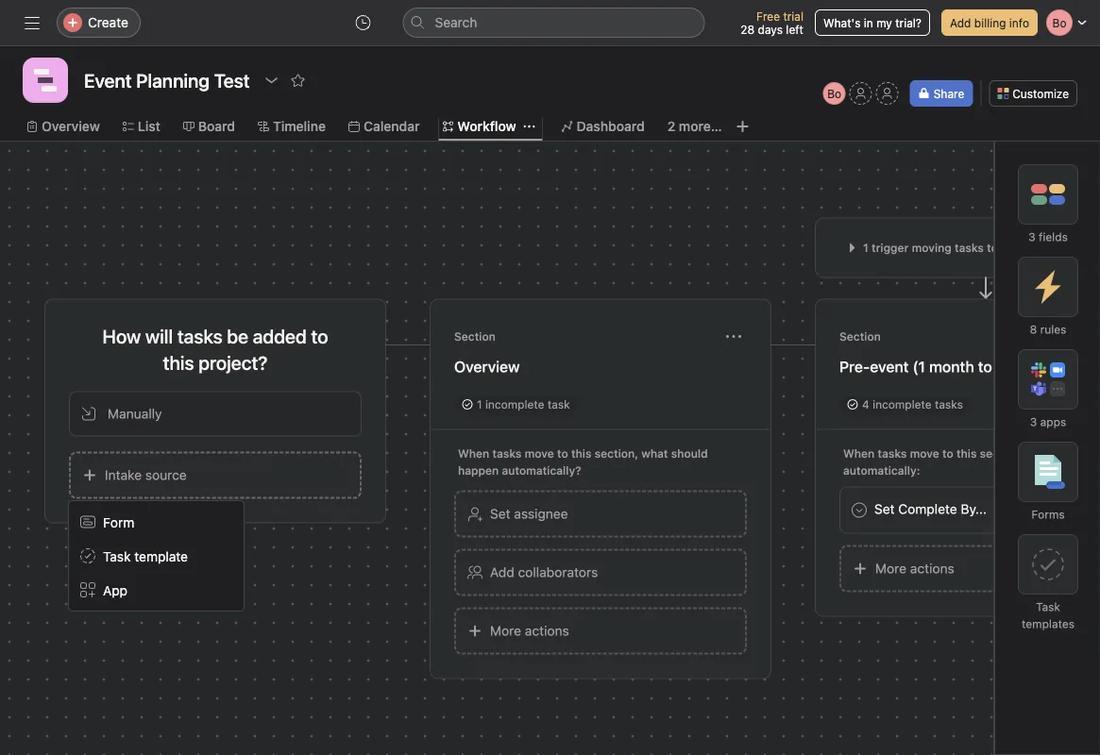 Task type: locate. For each thing, give the bounding box(es) containing it.
move for overview
[[525, 447, 554, 460]]

1 section, from the left
[[595, 447, 638, 460]]

0 vertical spatial 3
[[1029, 230, 1036, 244]]

happen
[[458, 464, 499, 477]]

1 incomplete from the left
[[485, 398, 545, 411]]

section up the access
[[454, 330, 496, 343]]

section, left what
[[595, 447, 638, 460]]

app link
[[69, 573, 244, 607]]

add
[[950, 16, 971, 29], [490, 565, 515, 580]]

this for when tasks move to this section, what should happen automatically?
[[571, 447, 592, 460]]

to left go)
[[978, 358, 992, 376]]

0 horizontal spatial incomplete
[[485, 398, 545, 411]]

1 vertical spatial add
[[490, 565, 515, 580]]

move for pre-event (1 month to go)
[[910, 447, 940, 460]]

task up templates
[[1036, 601, 1061, 614]]

list
[[138, 119, 160, 134]]

show options image
[[264, 73, 279, 88]]

section, left the 'do'
[[980, 447, 1024, 460]]

set down automatically:
[[875, 502, 895, 517]]

0 horizontal spatial section
[[454, 330, 496, 343]]

0 vertical spatial task
[[103, 549, 131, 564]]

this right the 'do'
[[1044, 447, 1064, 460]]

1 vertical spatial actions
[[525, 623, 569, 639]]

1 horizontal spatial 1
[[863, 241, 869, 255]]

1 for 1 trigger moving tasks to this section
[[863, 241, 869, 255]]

this up automatically?
[[571, 447, 592, 460]]

trial?
[[896, 16, 922, 29]]

more actions down complete
[[876, 561, 955, 577]]

to left the section
[[987, 241, 998, 255]]

2 move from the left
[[910, 447, 940, 460]]

1 right can
[[477, 398, 482, 411]]

calendar link
[[348, 116, 420, 137]]

set inside set assignee button
[[490, 506, 511, 522]]

1 when from the left
[[458, 447, 489, 460]]

when up automatically:
[[843, 447, 875, 460]]

what
[[642, 447, 668, 460]]

do
[[1027, 447, 1041, 460]]

complete
[[899, 502, 957, 517]]

section, inside when tasks move to this section, what should happen automatically?
[[595, 447, 638, 460]]

this down anyone
[[383, 408, 402, 421]]

what's in my trial? button
[[815, 9, 930, 36]]

0 horizontal spatial more actions button
[[454, 608, 747, 655]]

more section actions image
[[726, 329, 741, 344]]

more…
[[679, 119, 722, 134]]

0 horizontal spatial move
[[525, 447, 554, 460]]

1 horizontal spatial overview
[[454, 358, 520, 376]]

3 left fields
[[1029, 230, 1036, 244]]

calendar
[[364, 119, 420, 134]]

0 vertical spatial more
[[876, 561, 907, 577]]

tasks
[[955, 241, 984, 255], [177, 325, 223, 348], [935, 398, 963, 411], [492, 408, 520, 421], [493, 447, 522, 460], [878, 447, 907, 460]]

1 horizontal spatial when
[[843, 447, 875, 460]]

intake source
[[105, 468, 187, 483]]

section,
[[595, 447, 638, 460], [980, 447, 1024, 460]]

2
[[668, 119, 676, 134]]

1 for 1 incomplete task
[[477, 398, 482, 411]]

manually
[[383, 425, 430, 438]]

1 vertical spatial overview
[[454, 358, 520, 376]]

2 section, from the left
[[980, 447, 1024, 460]]

task templates
[[1022, 601, 1075, 631]]

set left assignee
[[490, 506, 511, 522]]

add collaborators button
[[454, 549, 747, 596]]

2 incomplete from the left
[[873, 398, 932, 411]]

actions down add collaborators
[[525, 623, 569, 639]]

free
[[757, 9, 780, 23]]

0 horizontal spatial actions
[[525, 623, 569, 639]]

1 horizontal spatial more
[[876, 561, 907, 577]]

in
[[864, 16, 873, 29]]

0 horizontal spatial task
[[103, 549, 131, 564]]

info
[[1010, 16, 1030, 29]]

0 vertical spatial more actions
[[876, 561, 955, 577]]

1 vertical spatial task
[[1036, 601, 1061, 614]]

when inside when tasks move to this section, do this automatically:
[[843, 447, 875, 460]]

pre-
[[840, 358, 870, 376]]

0 horizontal spatial when
[[458, 447, 489, 460]]

0 horizontal spatial more
[[490, 623, 521, 639]]

moving
[[912, 241, 952, 255]]

incomplete right 4
[[873, 398, 932, 411]]

section
[[1025, 241, 1065, 255]]

1 inside dropdown button
[[863, 241, 869, 255]]

to right added
[[311, 325, 328, 348]]

to inside dropdown button
[[987, 241, 998, 255]]

template
[[134, 549, 188, 564]]

section, inside when tasks move to this section, do this automatically:
[[980, 447, 1024, 460]]

task inside task templates
[[1036, 601, 1061, 614]]

overview down timeline image
[[42, 119, 100, 134]]

dashboard link
[[562, 116, 645, 137]]

timeline
[[273, 119, 326, 134]]

1 horizontal spatial section,
[[980, 447, 1024, 460]]

set for set assignee
[[490, 506, 511, 522]]

0 horizontal spatial add
[[490, 565, 515, 580]]

this left the section
[[1001, 241, 1022, 255]]

1 vertical spatial more
[[490, 623, 521, 639]]

task up app
[[103, 549, 131, 564]]

1 horizontal spatial add
[[950, 16, 971, 29]]

add billing info button
[[942, 9, 1038, 36]]

when inside when tasks move to this section, what should happen automatically?
[[458, 447, 489, 460]]

forms
[[1032, 508, 1065, 521]]

to
[[987, 241, 998, 255], [311, 325, 328, 348], [978, 358, 992, 376], [491, 391, 502, 404], [557, 447, 568, 460], [943, 447, 954, 460]]

templates
[[1022, 618, 1075, 631]]

manually
[[108, 406, 162, 422]]

this inside when tasks move to this section, what should happen automatically?
[[571, 447, 592, 460]]

more for the top "more actions" dropdown button
[[876, 561, 907, 577]]

0 horizontal spatial section,
[[595, 447, 638, 460]]

share button
[[910, 80, 973, 107]]

tasks up automatically:
[[878, 447, 907, 460]]

section up pre-
[[840, 330, 881, 343]]

more actions for the leftmost "more actions" dropdown button
[[490, 623, 569, 639]]

0 horizontal spatial overview
[[42, 119, 100, 134]]

when for pre-event (1 month to go)
[[843, 447, 875, 460]]

collaborators
[[518, 565, 598, 580]]

to up automatically?
[[557, 447, 568, 460]]

tasks inside when tasks move to this section, what should happen automatically?
[[493, 447, 522, 460]]

tasks up "this project?" on the left of the page
[[177, 325, 223, 348]]

this up by...
[[957, 447, 977, 460]]

1 horizontal spatial section
[[840, 330, 881, 343]]

1 trigger moving tasks to this section
[[863, 241, 1065, 255]]

when
[[458, 447, 489, 460], [843, 447, 875, 460]]

trigger
[[872, 241, 909, 255]]

more down complete
[[876, 561, 907, 577]]

will
[[145, 325, 173, 348]]

how
[[102, 325, 141, 348]]

actions down set complete by...
[[910, 561, 955, 577]]

expand sidebar image
[[25, 15, 40, 30]]

actions
[[910, 561, 955, 577], [525, 623, 569, 639]]

0 vertical spatial overview
[[42, 119, 100, 134]]

0 vertical spatial add
[[950, 16, 971, 29]]

this inside dropdown button
[[1001, 241, 1022, 255]]

tab actions image
[[524, 121, 535, 132]]

more down add collaborators
[[490, 623, 521, 639]]

more actions button down add collaborators button
[[454, 608, 747, 655]]

set complete by... button
[[840, 487, 1100, 534]]

automatically:
[[843, 464, 920, 477]]

2 when from the left
[[843, 447, 875, 460]]

1 move from the left
[[525, 447, 554, 460]]

form
[[103, 515, 134, 530]]

tasks up the happen
[[493, 447, 522, 460]]

when up the happen
[[458, 447, 489, 460]]

0 horizontal spatial more actions
[[490, 623, 569, 639]]

1 vertical spatial more actions
[[490, 623, 569, 639]]

incomplete for overview
[[485, 398, 545, 411]]

0 horizontal spatial 1
[[477, 398, 482, 411]]

1 vertical spatial 1
[[477, 398, 482, 411]]

0 vertical spatial more actions button
[[840, 545, 1100, 593]]

3
[[1029, 230, 1036, 244], [1030, 416, 1037, 429]]

add left billing
[[950, 16, 971, 29]]

to up set complete by...
[[943, 447, 954, 460]]

move inside when tasks move to this section, what should happen automatically?
[[525, 447, 554, 460]]

move inside when tasks move to this section, do this automatically:
[[910, 447, 940, 460]]

incomplete left 'task'
[[485, 398, 545, 411]]

section, for overview
[[595, 447, 638, 460]]

to inside the anyone with access to this project can add tasks manually
[[491, 391, 502, 404]]

1 left the trigger
[[863, 241, 869, 255]]

tasks right "add"
[[492, 408, 520, 421]]

None text field
[[79, 63, 255, 97]]

1 horizontal spatial more actions button
[[840, 545, 1100, 593]]

set inside set complete by... button
[[875, 502, 895, 517]]

tasks inside the anyone with access to this project can add tasks manually
[[492, 408, 520, 421]]

1 horizontal spatial task
[[1036, 601, 1061, 614]]

1 vertical spatial 3
[[1030, 416, 1037, 429]]

my
[[877, 16, 892, 29]]

add for add collaborators
[[490, 565, 515, 580]]

1 horizontal spatial more actions
[[876, 561, 955, 577]]

tasks right moving
[[955, 241, 984, 255]]

more
[[876, 561, 907, 577], [490, 623, 521, 639]]

tasks inside dropdown button
[[955, 241, 984, 255]]

billing
[[975, 16, 1006, 29]]

4 incomplete tasks
[[862, 398, 963, 411]]

board
[[198, 119, 235, 134]]

section, for pre-event (1 month to go)
[[980, 447, 1024, 460]]

more actions button down set complete by... button
[[840, 545, 1100, 593]]

add left collaborators
[[490, 565, 515, 580]]

more actions
[[876, 561, 955, 577], [490, 623, 569, 639]]

to right the access
[[491, 391, 502, 404]]

history image
[[356, 15, 371, 30]]

add to starred image
[[291, 73, 306, 88]]

overview up the access
[[454, 358, 520, 376]]

1 horizontal spatial move
[[910, 447, 940, 460]]

1 horizontal spatial incomplete
[[873, 398, 932, 411]]

anyone with access to this project can add tasks manually tooltip
[[371, 382, 536, 448]]

0 vertical spatial 1
[[863, 241, 869, 255]]

go)
[[996, 358, 1020, 376]]

1 vertical spatial more actions button
[[454, 608, 747, 655]]

this inside the anyone with access to this project can add tasks manually
[[383, 408, 402, 421]]

1 horizontal spatial set
[[875, 502, 895, 517]]

add for add billing info
[[950, 16, 971, 29]]

0 vertical spatial actions
[[910, 561, 955, 577]]

1 incomplete task
[[477, 398, 570, 411]]

3 left the apps
[[1030, 416, 1037, 429]]

more actions down add collaborators
[[490, 623, 569, 639]]

when tasks move to this section, do this automatically:
[[843, 447, 1064, 477]]

0 horizontal spatial set
[[490, 506, 511, 522]]

move up automatically?
[[525, 447, 554, 460]]

move up automatically:
[[910, 447, 940, 460]]



Task type: describe. For each thing, give the bounding box(es) containing it.
search
[[435, 15, 477, 30]]

task template link
[[69, 539, 244, 573]]

with
[[425, 391, 448, 404]]

search list box
[[403, 8, 705, 38]]

what's in my trial?
[[824, 16, 922, 29]]

source
[[145, 468, 187, 483]]

be
[[227, 325, 248, 348]]

intake source button
[[69, 452, 362, 499]]

more actions for the top "more actions" dropdown button
[[876, 561, 955, 577]]

customize button
[[989, 80, 1078, 107]]

app
[[103, 583, 128, 598]]

task
[[548, 398, 570, 411]]

timeline image
[[34, 69, 57, 92]]

set assignee
[[490, 506, 568, 522]]

overview button
[[454, 350, 747, 384]]

this for anyone with access to this project can add tasks manually
[[383, 408, 402, 421]]

automatically?
[[502, 464, 581, 477]]

2 section from the left
[[840, 330, 881, 343]]

set assignee button
[[454, 491, 747, 538]]

project
[[405, 408, 443, 421]]

timeline link
[[258, 116, 326, 137]]

bo
[[828, 87, 842, 100]]

3 for 3 fields
[[1029, 230, 1036, 244]]

tasks down month
[[935, 398, 963, 411]]

add collaborators
[[490, 565, 598, 580]]

to inside how will tasks be added to this project?
[[311, 325, 328, 348]]

to inside button
[[978, 358, 992, 376]]

apps
[[1041, 416, 1067, 429]]

set complete by...
[[875, 502, 987, 517]]

task for task template
[[103, 549, 131, 564]]

customize
[[1013, 87, 1069, 100]]

this for when tasks move to this section, do this automatically:
[[957, 447, 977, 460]]

when tasks move to this section, what should happen automatically?
[[458, 447, 708, 477]]

rules
[[1041, 323, 1067, 336]]

tasks inside how will tasks be added to this project?
[[177, 325, 223, 348]]

trial
[[783, 9, 804, 23]]

should
[[671, 447, 708, 460]]

8 rules
[[1030, 323, 1067, 336]]

pre-event (1 month to go) button
[[840, 350, 1100, 384]]

1 trigger moving tasks to this section button
[[840, 235, 1100, 261]]

create button
[[57, 8, 141, 38]]

2 more…
[[668, 119, 722, 134]]

event
[[870, 358, 909, 376]]

fields
[[1039, 230, 1068, 244]]

access
[[451, 391, 488, 404]]

workflow
[[458, 119, 516, 134]]

board link
[[183, 116, 235, 137]]

3 apps
[[1030, 416, 1067, 429]]

3 fields
[[1029, 230, 1068, 244]]

workflow link
[[442, 116, 516, 137]]

assignee
[[514, 506, 568, 522]]

left
[[786, 23, 804, 36]]

this project?
[[163, 352, 268, 374]]

dashboard
[[577, 119, 645, 134]]

tasks inside when tasks move to this section, do this automatically:
[[878, 447, 907, 460]]

free trial 28 days left
[[741, 9, 804, 36]]

overview link
[[26, 116, 100, 137]]

add
[[468, 408, 489, 421]]

set for set complete by...
[[875, 502, 895, 517]]

task for task templates
[[1036, 601, 1061, 614]]

create
[[88, 15, 128, 30]]

1 horizontal spatial actions
[[910, 561, 955, 577]]

overview inside button
[[454, 358, 520, 376]]

when for overview
[[458, 447, 489, 460]]

to inside when tasks move to this section, what should happen automatically?
[[557, 447, 568, 460]]

pre-event (1 month to go)
[[840, 358, 1020, 376]]

2 more… button
[[668, 116, 722, 137]]

added
[[253, 325, 307, 348]]

more for the leftmost "more actions" dropdown button
[[490, 623, 521, 639]]

intake
[[105, 468, 142, 483]]

(1
[[913, 358, 926, 376]]

task template
[[103, 549, 188, 564]]

month
[[929, 358, 974, 376]]

1 section from the left
[[454, 330, 496, 343]]

anyone
[[383, 391, 422, 404]]

list link
[[123, 116, 160, 137]]

form link
[[69, 505, 244, 539]]

bo button
[[823, 82, 846, 105]]

what's
[[824, 16, 861, 29]]

by...
[[961, 502, 987, 517]]

28
[[741, 23, 755, 36]]

incomplete for pre-event (1 month to go)
[[873, 398, 932, 411]]

days
[[758, 23, 783, 36]]

4
[[862, 398, 870, 411]]

8
[[1030, 323, 1037, 336]]

can
[[446, 408, 465, 421]]

anyone with access to this project can add tasks manually
[[383, 391, 520, 438]]

add tab image
[[735, 119, 751, 134]]

3 for 3 apps
[[1030, 416, 1037, 429]]

to inside when tasks move to this section, do this automatically:
[[943, 447, 954, 460]]

search button
[[403, 8, 705, 38]]

share
[[934, 87, 965, 100]]



Task type: vqa. For each thing, say whether or not it's contained in the screenshot.
CREATE dropdown button on the left
yes



